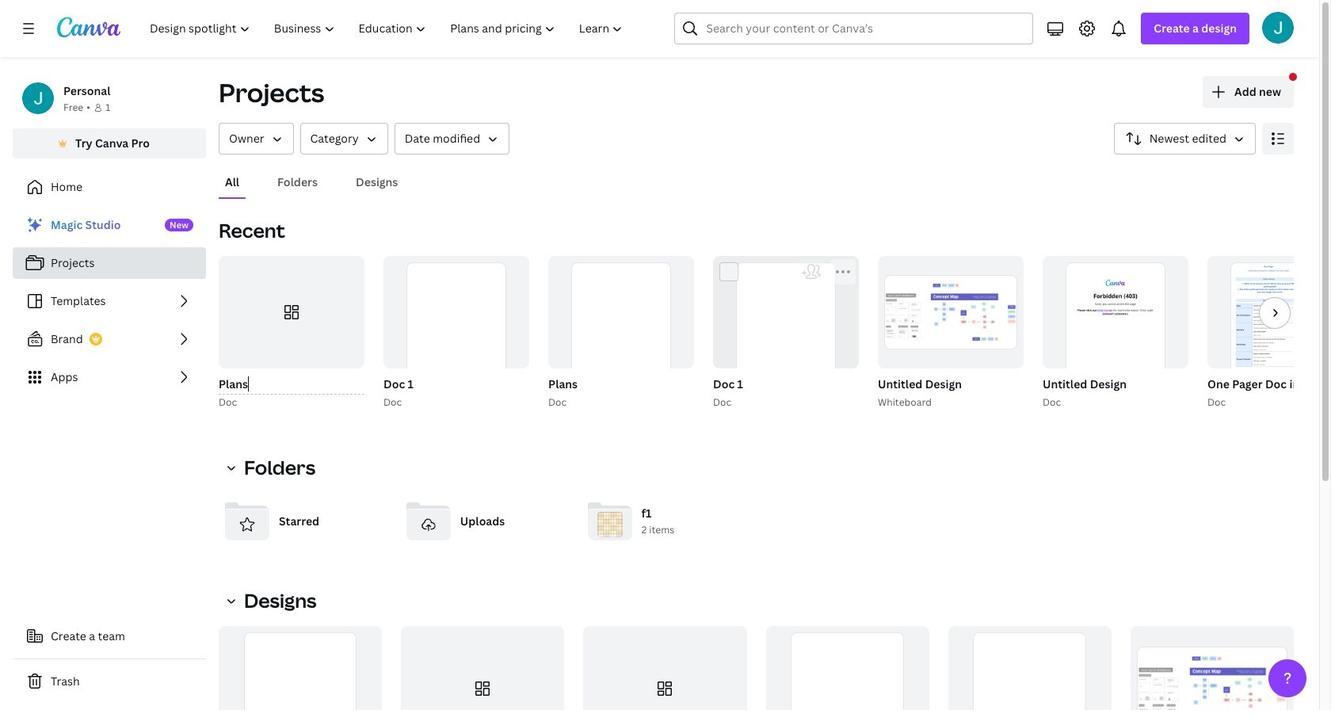 Task type: locate. For each thing, give the bounding box(es) containing it.
group
[[216, 256, 365, 411], [219, 256, 365, 369], [380, 256, 529, 411], [384, 256, 529, 404], [545, 256, 694, 411], [548, 256, 694, 404], [710, 256, 859, 411], [713, 256, 859, 404], [875, 256, 1024, 411], [878, 256, 1024, 369], [1040, 256, 1189, 411], [1043, 256, 1189, 404], [1205, 256, 1331, 411], [1208, 256, 1331, 404], [219, 626, 382, 710], [401, 626, 565, 710], [948, 626, 1112, 710], [1131, 626, 1294, 710]]

list
[[13, 209, 206, 393]]

None search field
[[675, 13, 1034, 44]]

None field
[[219, 375, 365, 395]]

Search search field
[[707, 13, 1002, 44]]

Sort by button
[[1114, 123, 1256, 155]]



Task type: vqa. For each thing, say whether or not it's contained in the screenshot.
White Minimalist Beauty Clinic Service Invoice Invoice by ג'אנטיקו קריאייטיב
no



Task type: describe. For each thing, give the bounding box(es) containing it.
Category button
[[300, 123, 388, 155]]

john smith image
[[1263, 12, 1294, 44]]

top level navigation element
[[139, 13, 637, 44]]

Date modified button
[[394, 123, 510, 155]]

Owner button
[[219, 123, 294, 155]]



